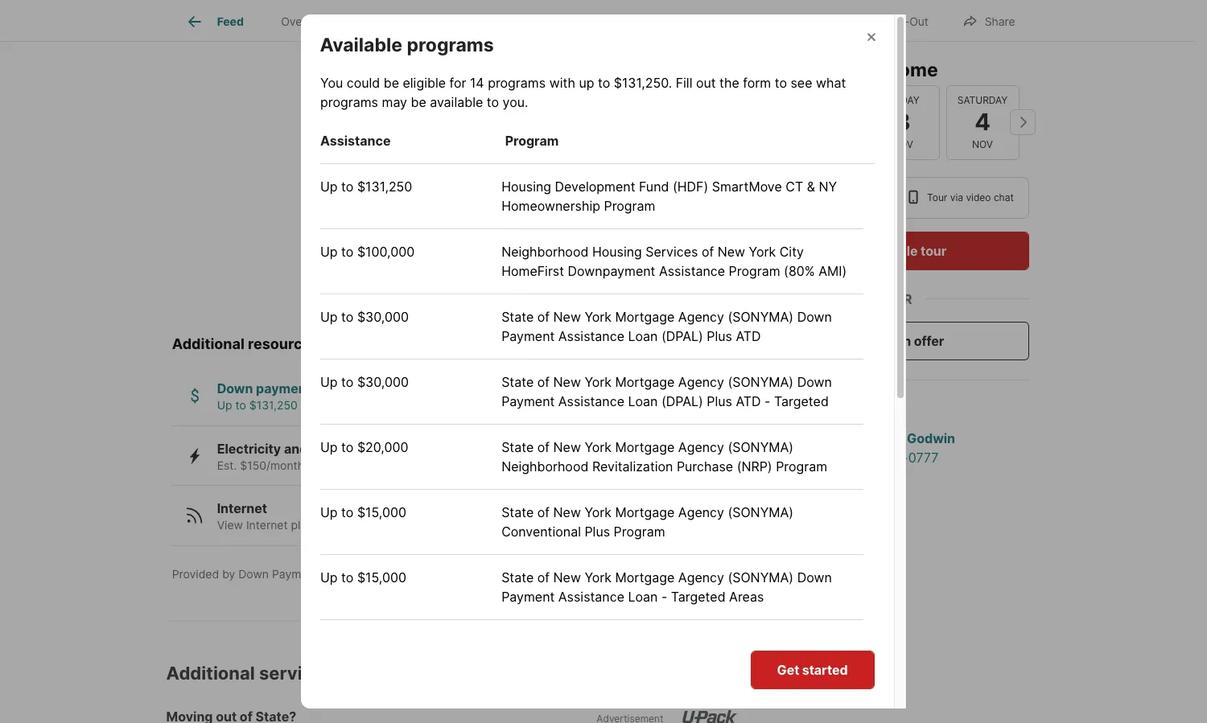 Task type: vqa. For each thing, say whether or not it's contained in the screenshot.


Task type: describe. For each thing, give the bounding box(es) containing it.
$350
[[590, 272, 618, 286]]

available for internet
[[399, 519, 445, 532]]

york for state of new york mortgage agency (sonyma) give us credit program
[[585, 700, 612, 716]]

programs inside "available programs" element
[[407, 34, 494, 56]]

up for neighborhood housing services of new york city homefirst downpayment assistance program (80% ami)
[[320, 244, 338, 260]]

of for state of new york mortgage agency (sonyma) give us credit program
[[537, 700, 550, 716]]

0 horizontal spatial services
[[259, 663, 333, 684]]

shoshana godwin link
[[841, 428, 1029, 447]]

plus inside 'state of new york mortgage agency (sonyma) conventional plus program'
[[585, 524, 610, 540]]

(360) 888-0777 link
[[841, 447, 1029, 467]]

property details
[[369, 15, 453, 28]]

york for state of new york mortgage agency (sonyma) down payment assistance loan - targeted areas
[[585, 570, 612, 586]]

$20,000
[[357, 439, 408, 456]]

of for state of new york mortgage agency (sonyma) down payment assistance loan program
[[537, 635, 550, 651]]

(sonyma) for state of new york mortgage agency (sonyma) down payment assistance loan program
[[728, 635, 794, 651]]

schedule tour
[[859, 242, 947, 258]]

sale
[[490, 15, 513, 28]]

housing inside neighborhood housing services of new york city homefirst downpayment assistance program (80% ami)
[[592, 244, 642, 260]]

atd for state of new york mortgage agency (sonyma) down payment assistance loan (dpal) plus atd - targeted
[[736, 394, 761, 410]]

available inside . fill out the form to see what programs may be available to you.
[[430, 94, 483, 110]]

via
[[950, 191, 963, 203]]

mortgage for state of new york mortgage agency (sonyma) down payment assistance loan (dpal) plus atd
[[615, 309, 675, 325]]

get started
[[778, 662, 848, 678]]

property details tab
[[350, 2, 472, 41]]

ct
[[786, 179, 803, 195]]

nov for 3
[[893, 138, 913, 150]]

/
[[585, 188, 590, 204]]

plans
[[291, 519, 319, 532]]

ny
[[819, 179, 837, 195]]

list box containing tour in person
[[777, 176, 1029, 218]]

4
[[975, 108, 991, 136]]

agency for state of new york mortgage agency (sonyma) conventional plus program
[[678, 505, 724, 521]]

down for state of new york mortgage agency (sonyma) down payment assistance loan - targeted areas
[[797, 570, 832, 586]]

next image
[[1010, 109, 1035, 135]]

program inside 'state of new york mortgage agency (sonyma) conventional plus program'
[[614, 524, 665, 540]]

state of new york mortgage agency (sonyma) down payment assistance loan program
[[502, 635, 832, 670]]

customers
[[657, 258, 713, 271]]

additional for additional resources
[[172, 335, 245, 352]]

shoshana godwin (360) 888-0777
[[841, 430, 955, 465]]

- inside "state of new york mortgage agency (sonyma) down payment assistance loan (dpal) plus atd - targeted"
[[765, 394, 771, 410]]

saturday 4 nov
[[958, 94, 1008, 150]]

downpayment
[[568, 263, 656, 279]]

included
[[485, 44, 530, 57]]

share
[[985, 14, 1015, 28]]

compare insurance quotes link
[[530, 272, 721, 300]]

favorite button
[[763, 4, 855, 37]]

home inside internet view internet plans and providers available for this home
[[489, 519, 519, 532]]

tax inside $582,750/year estimated property tax may be included in hoa dues.
[[672, 27, 688, 40]]

your redfin agent
[[777, 401, 889, 417]]

share button
[[949, 4, 1029, 37]]

form
[[743, 75, 771, 91]]

chat
[[994, 191, 1014, 203]]

compare
[[671, 272, 721, 286]]

up for housing development fund (hdf) smartmove ct & ny homeownership program
[[320, 179, 338, 195]]

go tour this home
[[777, 58, 938, 80]]

state of new york mortgage agency (sonyma) give us credit program
[[502, 700, 845, 724]]

agency for state of new york mortgage agency (sonyma) give us credit program
[[678, 700, 724, 716]]

down for state of new york mortgage agency (sonyma) down payment assistance loan program
[[797, 635, 832, 651]]

(sonyma) for state of new york mortgage agency (sonyma) down payment assistance loan - targeted areas
[[728, 570, 794, 586]]

from
[[350, 399, 375, 412]]

$15,000 for state of new york mortgage agency (sonyma) down payment assistance loan - targeted areas
[[357, 570, 406, 586]]

view
[[217, 519, 243, 532]]

$100,000
[[357, 244, 415, 260]]

state of new york mortgage agency (sonyma) neighborhood revitalization purchase (nrp) program
[[502, 439, 828, 475]]

housing inside housing development fund (hdf) smartmove ct & ny homeownership program
[[502, 179, 551, 195]]

city
[[780, 244, 804, 260]]

agency for state of new york mortgage agency (sonyma) down payment assistance loan - targeted areas
[[678, 570, 724, 586]]

an inside policygenius has saved customers an average of $350 per year.
[[716, 258, 729, 271]]

agent
[[853, 401, 889, 417]]

new inside neighborhood housing services of new york city homefirst downpayment assistance program (80% ami)
[[718, 244, 745, 260]]

loan for state of new york mortgage agency (sonyma) down payment assistance loan (dpal) plus atd
[[628, 328, 658, 344]]

started
[[803, 662, 848, 678]]

up for state of new york mortgage agency (sonyma) down payment assistance loan - targeted areas
[[320, 570, 338, 586]]

0 vertical spatial internet
[[217, 501, 267, 517]]

tour for tour in person
[[811, 191, 832, 203]]

program inside neighborhood housing services of new york city homefirst downpayment assistance program (80% ami)
[[729, 263, 780, 279]]

in inside option
[[834, 191, 843, 203]]

start
[[862, 332, 893, 348]]

& inside housing development fund (hdf) smartmove ct & ny homeownership program
[[807, 179, 815, 195]]

the
[[720, 75, 740, 91]]

your
[[777, 401, 806, 417]]

payment for state of new york mortgage agency (sonyma) down payment assistance loan (dpal) plus atd - targeted
[[502, 394, 555, 410]]

new for state of new york mortgage agency (sonyma) give us credit program
[[553, 700, 581, 716]]

.
[[669, 75, 672, 91]]

up for state of new york mortgage agency (sonyma) down payment assistance loan (dpal) plus atd
[[320, 309, 338, 325]]

state for state of new york mortgage agency (sonyma) down payment assistance loan (dpal) plus atd
[[502, 309, 534, 325]]

payment for state of new york mortgage agency (sonyma) down payment assistance loan program
[[502, 654, 555, 670]]

of for state of new york mortgage agency (sonyma) neighborhood revitalization purchase (nrp) program
[[537, 439, 550, 456]]

up to $30,000 for state of new york mortgage agency (sonyma) down payment assistance loan (dpal) plus atd
[[320, 309, 409, 325]]

up for state of new york mortgage agency (sonyma) give us credit program
[[320, 700, 338, 716]]

(sonyma) for state of new york mortgage agency (sonyma) conventional plus program
[[728, 505, 794, 521]]

neighborhood housing services of new york city homefirst downpayment assistance program (80% ami)
[[502, 244, 847, 279]]

overview
[[281, 15, 331, 28]]

neighborhood inside state of new york mortgage agency (sonyma) neighborhood revitalization purchase (nrp) program
[[502, 459, 589, 475]]

you.
[[503, 94, 528, 110]]

down for state of new york mortgage agency (sonyma) down payment assistance loan (dpal) plus atd - targeted
[[797, 374, 832, 390]]

x-out button
[[862, 4, 942, 37]]

state for state of new york mortgage agency (sonyma) conventional plus program
[[502, 505, 534, 521]]

start an offer
[[862, 332, 944, 348]]

new for state of new york mortgage agency (sonyma) down payment assistance loan (dpal) plus atd - targeted
[[553, 374, 581, 390]]

this inside internet view internet plans and providers available for this home
[[466, 519, 486, 532]]

additional for additional services
[[166, 663, 255, 684]]

policygenius
[[530, 258, 597, 271]]

for inside "available programs" dialog
[[449, 75, 466, 91]]

york inside neighborhood housing services of new york city homefirst downpayment assistance program (80% ami)
[[749, 244, 776, 260]]

new for state of new york mortgage agency (sonyma) down payment assistance loan program
[[553, 635, 581, 651]]

with
[[549, 75, 575, 91]]

york for state of new york mortgage agency (sonyma) conventional plus program
[[585, 505, 612, 521]]

month
[[593, 188, 632, 204]]

1 horizontal spatial home
[[887, 58, 938, 80]]

ami)
[[819, 263, 847, 279]]

new for state of new york mortgage agency (sonyma) neighborhood revitalization purchase (nrp) program
[[553, 439, 581, 456]]

$30,000 for state of new york mortgage agency (sonyma) down payment assistance loan (dpal) plus atd
[[357, 309, 409, 325]]

fill
[[676, 75, 693, 91]]

$30,000 for state of new york mortgage agency (sonyma) down payment assistance loan (dpal) plus atd - targeted
[[357, 374, 409, 390]]

to inside down payment assistance up to $131,250 available from
[[235, 399, 246, 412]]

assistance for state of new york mortgage agency (sonyma) down payment assistance loan (dpal) plus atd
[[558, 328, 625, 344]]

and inside electricity and solar est. $150/month
[[284, 441, 308, 457]]

up for state of new york mortgage agency (sonyma) neighborhood revitalization purchase (nrp) program
[[320, 439, 338, 456]]

could
[[347, 75, 380, 91]]

(hdf)
[[673, 179, 709, 195]]

$150/month
[[240, 459, 304, 472]]

of inside policygenius has saved customers an average of $350 per year.
[[576, 272, 587, 286]]

loan for state of new york mortgage agency (sonyma) down payment assistance loan - targeted areas
[[628, 589, 658, 605]]

may inside $582,750/year estimated property tax may be included in hoa dues.
[[691, 27, 713, 40]]

you
[[320, 75, 343, 91]]

out
[[910, 14, 929, 28]]

0777
[[908, 449, 939, 465]]

details
[[418, 15, 453, 28]]

schedule
[[859, 242, 918, 258]]

revitalization
[[592, 459, 673, 475]]

payment
[[256, 381, 311, 397]]

an inside button
[[896, 332, 911, 348]]

tax inside tab
[[527, 15, 543, 28]]

- inside state of new york mortgage agency (sonyma) down payment assistance loan - targeted areas
[[661, 589, 667, 605]]

program inside state of new york mortgage agency (sonyma) down payment assistance loan program
[[661, 654, 713, 670]]

tour for go
[[807, 58, 844, 80]]

state for state of new york mortgage agency (sonyma) down payment assistance loan program
[[502, 635, 534, 651]]

additional services
[[166, 663, 333, 684]]

payment for state of new york mortgage agency (sonyma) down payment assistance loan - targeted areas
[[502, 589, 555, 605]]

compare insurance quotes
[[530, 272, 721, 300]]

loan for state of new york mortgage agency (sonyma) down payment assistance loan program
[[628, 654, 658, 670]]

(nrp)
[[737, 459, 772, 475]]

x-out
[[898, 14, 929, 28]]

targeted inside "state of new york mortgage agency (sonyma) down payment assistance loan (dpal) plus atd - targeted"
[[774, 394, 829, 410]]

additional resources
[[172, 335, 319, 352]]

york for state of new york mortgage agency (sonyma) down payment assistance loan (dpal) plus atd - targeted
[[585, 374, 612, 390]]

assistance for state of new york mortgage agency (sonyma) down payment assistance loan - targeted areas
[[558, 589, 625, 605]]

program up homeowners'
[[505, 133, 559, 149]]

be inside . fill out the form to see what programs may be available to you.
[[411, 94, 426, 110]]

mortgage for state of new york mortgage agency (sonyma) neighborhood revitalization purchase (nrp) program
[[615, 439, 675, 456]]

tour via video chat option
[[894, 176, 1029, 218]]

/ month tooltip
[[466, 0, 1052, 319]]

assistance for state of new york mortgage agency (sonyma) down payment assistance loan program
[[558, 654, 625, 670]]

state of new york mortgage agency (sonyma) down payment assistance loan (dpal) plus atd - targeted
[[502, 374, 832, 410]]

(sonyma) for state of new york mortgage agency (sonyma) give us credit program
[[728, 700, 794, 716]]

0 horizontal spatial be
[[384, 75, 399, 91]]

state of new york mortgage agency (sonyma) down payment assistance loan - targeted areas
[[502, 570, 832, 605]]

tour in person option
[[777, 176, 894, 218]]

feed link
[[185, 12, 244, 31]]

payment for state of new york mortgage agency (sonyma) down payment assistance loan (dpal) plus atd
[[502, 328, 555, 344]]

up to $20,000
[[320, 439, 408, 456]]

(dpal) for state of new york mortgage agency (sonyma) down payment assistance loan (dpal) plus atd
[[661, 328, 703, 344]]

york for state of new york mortgage agency (sonyma) neighborhood revitalization purchase (nrp) program
[[585, 439, 612, 456]]

$131,250 inside down payment assistance up to $131,250 available from
[[249, 399, 298, 412]]

mortgage for state of new york mortgage agency (sonyma) down payment assistance loan - targeted areas
[[615, 570, 675, 586]]

new for state of new york mortgage agency (sonyma) conventional plus program
[[553, 505, 581, 521]]

for inside internet view internet plans and providers available for this home
[[448, 519, 463, 532]]

areas
[[729, 589, 764, 605]]

. fill out the form to see what programs may be available to you.
[[320, 75, 846, 110]]

(sonyma) for state of new york mortgage agency (sonyma) down payment assistance loan (dpal) plus atd
[[728, 309, 794, 325]]

$15,000 for state of new york mortgage agency (sonyma) conventional plus program
[[357, 505, 406, 521]]

neighborhood inside neighborhood housing services of new york city homefirst downpayment assistance program (80% ami)
[[502, 244, 589, 260]]

go
[[777, 58, 803, 80]]

programs inside . fill out the form to see what programs may be available to you.
[[320, 94, 378, 110]]

hoa dues
[[485, 83, 538, 97]]

down for state of new york mortgage agency (sonyma) down payment assistance loan (dpal) plus atd
[[797, 309, 832, 325]]



Task type: locate. For each thing, give the bounding box(es) containing it.
0 vertical spatial housing
[[502, 179, 551, 195]]

2 vertical spatial $131,250
[[249, 399, 298, 412]]

tour for tour via video chat
[[927, 191, 948, 203]]

0 horizontal spatial housing
[[502, 179, 551, 195]]

for up allconnect
[[448, 519, 463, 532]]

$582,750/year estimated property tax may be included in hoa dues.
[[485, 27, 730, 57]]

7 agency from the top
[[678, 700, 724, 716]]

overview tab
[[262, 2, 350, 41]]

tax left history on the top of the page
[[527, 15, 543, 28]]

assistance for state of new york mortgage agency (sonyma) down payment assistance loan (dpal) plus atd - targeted
[[558, 394, 625, 410]]

agency for state of new york mortgage agency (sonyma) down payment assistance loan (dpal) plus atd - targeted
[[678, 374, 724, 390]]

up for state of new york mortgage agency (sonyma) conventional plus program
[[320, 505, 338, 521]]

$131,250 left fill
[[614, 75, 669, 91]]

of inside 'state of new york mortgage agency (sonyma) conventional plus program'
[[537, 505, 550, 521]]

mortgage down compare insurance quotes
[[615, 309, 675, 325]]

favorite
[[799, 14, 842, 28]]

state for state of new york mortgage agency (sonyma) neighborhood revitalization purchase (nrp) program
[[502, 439, 534, 456]]

1 vertical spatial in
[[834, 191, 843, 203]]

tour inside button
[[921, 242, 947, 258]]

tour via video chat
[[927, 191, 1014, 203]]

by
[[222, 567, 235, 581]]

in down the $582,750/year
[[533, 44, 543, 57]]

targeted left areas
[[671, 589, 726, 605]]

loan inside state of new york mortgage agency (sonyma) down payment assistance loan program
[[628, 654, 658, 670]]

new for state of new york mortgage agency (sonyma) down payment assistance loan (dpal) plus atd
[[553, 309, 581, 325]]

homeownership
[[502, 198, 600, 214]]

agency down state of new york mortgage agency (sonyma) down payment assistance loan - targeted areas
[[678, 635, 724, 651]]

0 horizontal spatial this
[[466, 519, 486, 532]]

2 agency from the top
[[678, 374, 724, 390]]

lightbulb icon element
[[485, 258, 530, 300]]

2 vertical spatial plus
[[585, 524, 610, 540]]

0 vertical spatial up to $30,000
[[320, 309, 409, 325]]

plus inside state of new york mortgage agency (sonyma) down payment assistance loan (dpal) plus atd
[[707, 328, 732, 344]]

1 horizontal spatial nov
[[972, 138, 993, 150]]

(sonyma) inside "state of new york mortgage agency (sonyma) down payment assistance loan (dpal) plus atd - targeted"
[[728, 374, 794, 390]]

state for state of new york mortgage agency (sonyma) down payment assistance loan (dpal) plus atd - targeted
[[502, 374, 534, 390]]

program up state of new york mortgage agency (sonyma) give us credit program
[[661, 654, 713, 670]]

new inside 'state of new york mortgage agency (sonyma) conventional plus program'
[[553, 505, 581, 521]]

nov down 3
[[893, 138, 913, 150]]

1 vertical spatial may
[[382, 94, 407, 110]]

this
[[849, 58, 883, 80], [466, 519, 486, 532]]

1 state from the top
[[502, 309, 534, 325]]

nov
[[893, 138, 913, 150], [972, 138, 993, 150]]

state inside state of new york mortgage agency (sonyma) down payment assistance loan program
[[502, 635, 534, 651]]

resources
[[248, 335, 319, 352]]

2 state from the top
[[502, 374, 534, 390]]

us
[[828, 700, 845, 716]]

assistance inside state of new york mortgage agency (sonyma) down payment assistance loan - targeted areas
[[558, 589, 625, 605]]

tour left via
[[927, 191, 948, 203]]

agency down purchase
[[678, 505, 724, 521]]

2 horizontal spatial $131,250
[[614, 75, 669, 91]]

mortgage inside state of new york mortgage agency (sonyma) down payment assistance loan - targeted areas
[[615, 570, 675, 586]]

1 horizontal spatial services
[[646, 244, 698, 260]]

0 horizontal spatial in
[[533, 44, 543, 57]]

1 vertical spatial plus
[[707, 394, 732, 410]]

resource,
[[322, 567, 375, 581]]

available inside down payment assistance up to $131,250 available from
[[301, 399, 347, 412]]

this right what
[[849, 58, 883, 80]]

loan inside state of new york mortgage agency (sonyma) down payment assistance loan (dpal) plus atd
[[628, 328, 658, 344]]

0 vertical spatial home
[[887, 58, 938, 80]]

program right (nrp)
[[776, 459, 828, 475]]

2 up to $15,000 from the top
[[320, 570, 406, 586]]

None button
[[787, 84, 860, 160], [866, 85, 940, 159], [946, 85, 1019, 159], [787, 84, 860, 160], [866, 85, 940, 159], [946, 85, 1019, 159]]

program inside state of new york mortgage agency (sonyma) give us credit program
[[542, 720, 594, 724]]

0 vertical spatial and
[[284, 441, 308, 457]]

development
[[555, 179, 635, 195]]

4 agency from the top
[[678, 505, 724, 521]]

homeowners' insurance
[[485, 156, 613, 170]]

provided
[[172, 567, 219, 581]]

& right ct
[[807, 179, 815, 195]]

0 horizontal spatial tour
[[811, 191, 832, 203]]

$15,000 for state of new york mortgage agency (sonyma) give us credit program
[[357, 700, 406, 716]]

of inside state of new york mortgage agency (sonyma) down payment assistance loan (dpal) plus atd
[[537, 309, 550, 325]]

0 vertical spatial &
[[516, 15, 524, 28]]

new inside state of new york mortgage agency (sonyma) give us credit program
[[553, 700, 581, 716]]

mortgage down 'state of new york mortgage agency (sonyma) conventional plus program'
[[615, 570, 675, 586]]

this up allconnect
[[466, 519, 486, 532]]

2 (dpal) from the top
[[661, 394, 703, 410]]

1 vertical spatial programs
[[488, 75, 546, 91]]

1 vertical spatial an
[[896, 332, 911, 348]]

(dpal)
[[661, 328, 703, 344], [661, 394, 703, 410]]

available down assistance
[[301, 399, 347, 412]]

0 vertical spatial may
[[691, 27, 713, 40]]

eligible
[[403, 75, 446, 91]]

(sonyma) for state of new york mortgage agency (sonyma) neighborhood revitalization purchase (nrp) program
[[728, 439, 794, 456]]

feed
[[217, 15, 244, 28]]

housing up downpayment
[[592, 244, 642, 260]]

nov inside friday 3 nov
[[893, 138, 913, 150]]

of
[[702, 244, 714, 260], [576, 272, 587, 286], [537, 309, 550, 325], [537, 374, 550, 390], [537, 439, 550, 456], [537, 505, 550, 521], [537, 570, 550, 586], [537, 635, 550, 651], [537, 700, 550, 716]]

mortgage inside state of new york mortgage agency (sonyma) down payment assistance loan (dpal) plus atd
[[615, 309, 675, 325]]

2 loan from the top
[[628, 394, 658, 410]]

0 vertical spatial plus
[[707, 328, 732, 344]]

hoa right 14
[[485, 83, 509, 97]]

1 loan from the top
[[628, 328, 658, 344]]

0 vertical spatial atd
[[736, 328, 761, 344]]

7 (sonyma) from the top
[[728, 700, 794, 716]]

housing down homeowners'
[[502, 179, 551, 195]]

(sonyma) up areas
[[728, 570, 794, 586]]

redfin
[[809, 401, 850, 417]]

tour right the schedule
[[921, 242, 947, 258]]

0 horizontal spatial an
[[716, 258, 729, 271]]

1 vertical spatial up to $15,000
[[320, 570, 406, 586]]

york for state of new york mortgage agency (sonyma) down payment assistance loan program
[[585, 635, 612, 651]]

agency inside state of new york mortgage agency (sonyma) down payment assistance loan - targeted areas
[[678, 570, 724, 586]]

up to $15,000
[[320, 505, 406, 521], [320, 570, 406, 586], [320, 700, 406, 716]]

(sonyma) inside state of new york mortgage agency (sonyma) down payment assistance loan program
[[728, 635, 794, 651]]

agency down state of new york mortgage agency (sonyma) down payment assistance loan program
[[678, 700, 724, 716]]

3 agency from the top
[[678, 439, 724, 456]]

up to $30,000 down up to $100,000
[[320, 309, 409, 325]]

schedule tour button
[[777, 231, 1029, 270]]

agency down 'state of new york mortgage agency (sonyma) conventional plus program'
[[678, 570, 724, 586]]

state inside state of new york mortgage agency (sonyma) neighborhood revitalization purchase (nrp) program
[[502, 439, 534, 456]]

program
[[505, 133, 559, 149], [604, 198, 656, 214], [729, 263, 780, 279], [776, 459, 828, 475], [614, 524, 665, 540], [661, 654, 713, 670], [542, 720, 594, 724]]

may
[[691, 27, 713, 40], [382, 94, 407, 110]]

new for state of new york mortgage agency (sonyma) down payment assistance loan - targeted areas
[[553, 570, 581, 586]]

agency down compare
[[678, 309, 724, 325]]

state of new york mortgage agency (sonyma) down payment assistance loan (dpal) plus atd
[[502, 309, 832, 344]]

3 mortgage from the top
[[615, 439, 675, 456]]

mortgage down state of new york mortgage agency (sonyma) down payment assistance loan (dpal) plus atd
[[615, 374, 675, 390]]

1 horizontal spatial housing
[[592, 244, 642, 260]]

agency inside state of new york mortgage agency (sonyma) down payment assistance loan (dpal) plus atd
[[678, 309, 724, 325]]

mortgage inside state of new york mortgage agency (sonyma) give us credit program
[[615, 700, 675, 716]]

of for state of new york mortgage agency (sonyma) down payment assistance loan - targeted areas
[[537, 570, 550, 586]]

and
[[284, 441, 308, 457], [323, 519, 342, 532], [428, 567, 448, 581]]

0 horizontal spatial home
[[489, 519, 519, 532]]

(dpal) inside "state of new york mortgage agency (sonyma) down payment assistance loan (dpal) plus atd - targeted"
[[661, 394, 703, 410]]

(80%
[[784, 263, 815, 279]]

give
[[797, 700, 825, 716]]

state inside state of new york mortgage agency (sonyma) down payment assistance loan (dpal) plus atd
[[502, 309, 534, 325]]

2 $15,000 from the top
[[357, 570, 406, 586]]

program down city
[[729, 263, 780, 279]]

providers
[[346, 519, 396, 532]]

may down eligible at top left
[[382, 94, 407, 110]]

may inside . fill out the form to see what programs may be available to you.
[[382, 94, 407, 110]]

friday
[[886, 94, 920, 106]]

0 horizontal spatial nov
[[893, 138, 913, 150]]

0 vertical spatial tour
[[807, 58, 844, 80]]

up to $15,000 for state of new york mortgage agency (sonyma) down payment assistance loan - targeted areas
[[320, 570, 406, 586]]

sale & tax history tab
[[472, 2, 602, 41]]

be down eligible at top left
[[411, 94, 426, 110]]

2 vertical spatial be
[[411, 94, 426, 110]]

atd for state of new york mortgage agency (sonyma) down payment assistance loan (dpal) plus atd
[[736, 328, 761, 344]]

(sonyma)
[[728, 309, 794, 325], [728, 374, 794, 390], [728, 439, 794, 456], [728, 505, 794, 521], [728, 570, 794, 586], [728, 635, 794, 651], [728, 700, 794, 716]]

0 vertical spatial services
[[646, 244, 698, 260]]

state inside state of new york mortgage agency (sonyma) give us credit program
[[502, 700, 534, 716]]

up to $15,000 for state of new york mortgage agency (sonyma) conventional plus program
[[320, 505, 406, 521]]

of inside "state of new york mortgage agency (sonyma) down payment assistance loan (dpal) plus atd - targeted"
[[537, 374, 550, 390]]

1 vertical spatial &
[[807, 179, 815, 195]]

1 vertical spatial this
[[466, 519, 486, 532]]

solar
[[311, 441, 342, 457]]

of inside state of new york mortgage agency (sonyma) neighborhood revitalization purchase (nrp) program
[[537, 439, 550, 456]]

mortgage down state of new york mortgage agency (sonyma) down payment assistance loan - targeted areas
[[615, 635, 675, 651]]

0 horizontal spatial and
[[284, 441, 308, 457]]

mortgage down state of new york mortgage agency (sonyma) down payment assistance loan program
[[615, 700, 675, 716]]

an
[[716, 258, 729, 271], [896, 332, 911, 348]]

- up state of new york mortgage agency (sonyma) down payment assistance loan program
[[661, 589, 667, 605]]

programs up you.
[[488, 75, 546, 91]]

0 vertical spatial be
[[717, 27, 730, 40]]

image of shoshana godwin image
[[777, 428, 835, 486]]

mortgage inside "state of new york mortgage agency (sonyma) down payment assistance loan (dpal) plus atd - targeted"
[[615, 374, 675, 390]]

targeted up image of shoshana godwin
[[774, 394, 829, 410]]

nov inside 'saturday 4 nov'
[[972, 138, 993, 150]]

york
[[749, 244, 776, 260], [585, 309, 612, 325], [585, 374, 612, 390], [585, 439, 612, 456], [585, 505, 612, 521], [585, 570, 612, 586], [585, 635, 612, 651], [585, 700, 612, 716]]

6 state from the top
[[502, 635, 534, 651]]

history
[[546, 15, 583, 28]]

loan inside state of new york mortgage agency (sonyma) down payment assistance loan - targeted areas
[[628, 589, 658, 605]]

down payment assistance up to $131,250 available from
[[217, 381, 383, 412]]

0 horizontal spatial targeted
[[671, 589, 726, 605]]

up to $30,000 up 'from'
[[320, 374, 409, 390]]

and right wattbuy,
[[428, 567, 448, 581]]

0 horizontal spatial hoa
[[485, 83, 509, 97]]

internet right view
[[246, 519, 288, 532]]

may up the out on the top of the page
[[691, 27, 713, 40]]

1 horizontal spatial and
[[323, 519, 342, 532]]

loan for state of new york mortgage agency (sonyma) down payment assistance loan (dpal) plus atd - targeted
[[628, 394, 658, 410]]

- left your
[[765, 394, 771, 410]]

3 up to $15,000 from the top
[[320, 700, 406, 716]]

state inside state of new york mortgage agency (sonyma) down payment assistance loan - targeted areas
[[502, 570, 534, 586]]

None text field
[[499, 113, 659, 132]]

2 (sonyma) from the top
[[728, 374, 794, 390]]

of inside neighborhood housing services of new york city homefirst downpayment assistance program (80% ami)
[[702, 244, 714, 260]]

agency up purchase
[[678, 439, 724, 456]]

$131,250 up $100,000 at the left
[[357, 179, 412, 195]]

loan up state of new york mortgage agency (sonyma) down payment assistance loan program
[[628, 589, 658, 605]]

agency for state of new york mortgage agency (sonyma) down payment assistance loan (dpal) plus atd
[[678, 309, 724, 325]]

14
[[470, 75, 484, 91]]

3 state from the top
[[502, 439, 534, 456]]

$30,000
[[357, 309, 409, 325], [357, 374, 409, 390]]

be up the
[[717, 27, 730, 40]]

godwin
[[907, 430, 955, 446]]

assistance
[[320, 133, 391, 149], [659, 263, 725, 279], [558, 328, 625, 344], [558, 394, 625, 410], [558, 589, 625, 605], [558, 654, 625, 670]]

targeted inside state of new york mortgage agency (sonyma) down payment assistance loan - targeted areas
[[671, 589, 726, 605]]

0 vertical spatial this
[[849, 58, 883, 80]]

provided by down payment resource, wattbuy, and allconnect
[[172, 567, 509, 581]]

program right credit
[[542, 720, 594, 724]]

1 vertical spatial services
[[259, 663, 333, 684]]

0 vertical spatial $30,000
[[357, 309, 409, 325]]

mortgage inside state of new york mortgage agency (sonyma) down payment assistance loan program
[[615, 635, 675, 651]]

1 (sonyma) from the top
[[728, 309, 794, 325]]

7 mortgage from the top
[[615, 700, 675, 716]]

2 vertical spatial programs
[[320, 94, 378, 110]]

4 mortgage from the top
[[615, 505, 675, 521]]

x-
[[898, 14, 910, 28]]

plus
[[707, 328, 732, 344], [707, 394, 732, 410], [585, 524, 610, 540]]

payment inside state of new york mortgage agency (sonyma) down payment assistance loan program
[[502, 654, 555, 670]]

available right the providers
[[399, 519, 445, 532]]

average
[[530, 272, 573, 286]]

0 vertical spatial programs
[[407, 34, 494, 56]]

2 vertical spatial $15,000
[[357, 700, 406, 716]]

loan up state of new york mortgage agency (sonyma) give us credit program
[[628, 654, 658, 670]]

$30,000 down $100,000 at the left
[[357, 309, 409, 325]]

be
[[717, 27, 730, 40], [384, 75, 399, 91], [411, 94, 426, 110]]

electricity and solar est. $150/month
[[217, 441, 342, 472]]

0 vertical spatial up to $15,000
[[320, 505, 406, 521]]

/ month
[[585, 188, 632, 204]]

internet up view
[[217, 501, 267, 517]]

2 neighborhood from the top
[[502, 459, 589, 475]]

insurance
[[530, 286, 585, 300]]

1 horizontal spatial tour
[[927, 191, 948, 203]]

& right sale
[[516, 15, 524, 28]]

down inside state of new york mortgage agency (sonyma) down payment assistance loan program
[[797, 635, 832, 651]]

1 vertical spatial $15,000
[[357, 570, 406, 586]]

programs down details
[[407, 34, 494, 56]]

est.
[[217, 459, 237, 472]]

wattbuy,
[[378, 567, 425, 581]]

plus down compare
[[707, 328, 732, 344]]

1 vertical spatial $131,250
[[357, 179, 412, 195]]

1 horizontal spatial be
[[411, 94, 426, 110]]

None text field
[[499, 186, 572, 205], [659, 186, 718, 205], [499, 186, 572, 205], [659, 186, 718, 205]]

up to $30,000
[[320, 309, 409, 325], [320, 374, 409, 390]]

tab list
[[166, 0, 694, 41]]

sale & tax history
[[490, 15, 583, 28]]

state for state of new york mortgage agency (sonyma) down payment assistance loan - targeted areas
[[502, 570, 534, 586]]

agency inside state of new york mortgage agency (sonyma) give us credit program
[[678, 700, 724, 716]]

tab list containing feed
[[166, 0, 694, 41]]

available programs
[[320, 34, 494, 56]]

agency for state of new york mortgage agency (sonyma) down payment assistance loan program
[[678, 635, 724, 651]]

atd inside state of new york mortgage agency (sonyma) down payment assistance loan (dpal) plus atd
[[736, 328, 761, 344]]

0 horizontal spatial -
[[661, 589, 667, 605]]

1 $15,000 from the top
[[357, 505, 406, 521]]

1 vertical spatial be
[[384, 75, 399, 91]]

0 vertical spatial $15,000
[[357, 505, 406, 521]]

of inside state of new york mortgage agency (sonyma) down payment assistance loan program
[[537, 635, 550, 651]]

has
[[600, 258, 619, 271]]

state
[[502, 309, 534, 325], [502, 374, 534, 390], [502, 439, 534, 456], [502, 505, 534, 521], [502, 570, 534, 586], [502, 635, 534, 651], [502, 700, 534, 716]]

888-
[[879, 449, 908, 465]]

mortgage for state of new york mortgage agency (sonyma) down payment assistance loan program
[[615, 635, 675, 651]]

program inside state of new york mortgage agency (sonyma) neighborhood revitalization purchase (nrp) program
[[776, 459, 828, 475]]

be inside $582,750/year estimated property tax may be included in hoa dues.
[[717, 27, 730, 40]]

2 vertical spatial available
[[399, 519, 445, 532]]

program down fund
[[604, 198, 656, 214]]

1 vertical spatial home
[[489, 519, 519, 532]]

1 tour from the left
[[811, 191, 832, 203]]

down inside state of new york mortgage agency (sonyma) down payment assistance loan - targeted areas
[[797, 570, 832, 586]]

agency for state of new york mortgage agency (sonyma) neighborhood revitalization purchase (nrp) program
[[678, 439, 724, 456]]

3 (sonyma) from the top
[[728, 439, 794, 456]]

get
[[778, 662, 800, 678]]

available programs dialog
[[301, 14, 906, 724]]

2 up to $30,000 from the top
[[320, 374, 409, 390]]

0 horizontal spatial &
[[516, 15, 524, 28]]

1 vertical spatial hoa
[[485, 83, 509, 97]]

0 horizontal spatial may
[[382, 94, 407, 110]]

(sonyma) up (nrp)
[[728, 439, 794, 456]]

loan down compare insurance quotes
[[628, 328, 658, 344]]

(dpal) up "state of new york mortgage agency (sonyma) down payment assistance loan (dpal) plus atd - targeted"
[[661, 328, 703, 344]]

(sonyma) up your
[[728, 374, 794, 390]]

tour right ct
[[811, 191, 832, 203]]

(sonyma) inside state of new york mortgage agency (sonyma) neighborhood revitalization purchase (nrp) program
[[728, 439, 794, 456]]

up to $30,000 for state of new york mortgage agency (sonyma) down payment assistance loan (dpal) plus atd - targeted
[[320, 374, 409, 390]]

available for down payment assistance
[[301, 399, 347, 412]]

internet view internet plans and providers available for this home
[[217, 501, 519, 532]]

(dpal) inside state of new york mortgage agency (sonyma) down payment assistance loan (dpal) plus atd
[[661, 328, 703, 344]]

new inside state of new york mortgage agency (sonyma) down payment assistance loan - targeted areas
[[553, 570, 581, 586]]

1 horizontal spatial in
[[834, 191, 843, 203]]

shoshana
[[841, 430, 904, 446]]

lightbulb icon image
[[485, 258, 517, 290]]

down inside down payment assistance up to $131,250 available from
[[217, 381, 253, 397]]

york inside 'state of new york mortgage agency (sonyma) conventional plus program'
[[585, 505, 612, 521]]

you could be eligible for 14 programs with up to $131,250
[[320, 75, 669, 91]]

1 up to $15,000 from the top
[[320, 505, 406, 521]]

(dpal) up state of new york mortgage agency (sonyma) neighborhood revitalization purchase (nrp) program
[[661, 394, 703, 410]]

offer
[[914, 332, 944, 348]]

available programs element
[[320, 14, 514, 57]]

up to $131,250
[[320, 179, 412, 195]]

loan up state of new york mortgage agency (sonyma) neighborhood revitalization purchase (nrp) program
[[628, 394, 658, 410]]

6 mortgage from the top
[[615, 635, 675, 651]]

tax right property
[[672, 27, 688, 40]]

1 up to $30,000 from the top
[[320, 309, 409, 325]]

2 horizontal spatial and
[[428, 567, 448, 581]]

4 loan from the top
[[628, 654, 658, 670]]

0 vertical spatial targeted
[[774, 394, 829, 410]]

2 atd from the top
[[736, 394, 761, 410]]

1 vertical spatial and
[[323, 519, 342, 532]]

1 mortgage from the top
[[615, 309, 675, 325]]

0 vertical spatial an
[[716, 258, 729, 271]]

tour
[[807, 58, 844, 80], [921, 242, 947, 258]]

0 vertical spatial additional
[[172, 335, 245, 352]]

6 agency from the top
[[678, 635, 724, 651]]

down
[[797, 309, 832, 325], [797, 374, 832, 390], [217, 381, 253, 397], [238, 567, 269, 581], [797, 570, 832, 586], [797, 635, 832, 651]]

an up compare
[[716, 258, 729, 271]]

york inside "state of new york mortgage agency (sonyma) down payment assistance loan (dpal) plus atd - targeted"
[[585, 374, 612, 390]]

of for state of new york mortgage agency (sonyma) conventional plus program
[[537, 505, 550, 521]]

$131,250 down payment
[[249, 399, 298, 412]]

mortgage for state of new york mortgage agency (sonyma) conventional plus program
[[615, 505, 675, 521]]

mortgage down 'revitalization'
[[615, 505, 675, 521]]

1 horizontal spatial -
[[765, 394, 771, 410]]

1 $30,000 from the top
[[357, 309, 409, 325]]

up to $15,000 for state of new york mortgage agency (sonyma) give us credit program
[[320, 700, 406, 716]]

0 vertical spatial neighborhood
[[502, 244, 589, 260]]

0 vertical spatial (dpal)
[[661, 328, 703, 344]]

1 vertical spatial atd
[[736, 394, 761, 410]]

of inside state of new york mortgage agency (sonyma) give us credit program
[[537, 700, 550, 716]]

(sonyma) for state of new york mortgage agency (sonyma) down payment assistance loan (dpal) plus atd - targeted
[[728, 374, 794, 390]]

0 vertical spatial hoa
[[546, 44, 570, 57]]

&
[[516, 15, 524, 28], [807, 179, 815, 195]]

1 horizontal spatial hoa
[[546, 44, 570, 57]]

2 vertical spatial and
[[428, 567, 448, 581]]

or
[[894, 291, 912, 307]]

york inside state of new york mortgage agency (sonyma) give us credit program
[[585, 700, 612, 716]]

1 vertical spatial up to $30,000
[[320, 374, 409, 390]]

list box
[[777, 176, 1029, 218]]

1 horizontal spatial $131,250
[[357, 179, 412, 195]]

1 vertical spatial $30,000
[[357, 374, 409, 390]]

payment inside state of new york mortgage agency (sonyma) down payment assistance loan - targeted areas
[[502, 589, 555, 605]]

(sonyma) up the get
[[728, 635, 794, 651]]

hoa down history on the top of the page
[[546, 44, 570, 57]]

1 horizontal spatial tax
[[672, 27, 688, 40]]

up for state of new york mortgage agency (sonyma) down payment assistance loan (dpal) plus atd - targeted
[[320, 374, 338, 390]]

assistance inside neighborhood housing services of new york city homefirst downpayment assistance program (80% ami)
[[659, 263, 725, 279]]

6 (sonyma) from the top
[[728, 635, 794, 651]]

(sonyma) down (80%
[[728, 309, 794, 325]]

1 vertical spatial (dpal)
[[661, 394, 703, 410]]

and inside internet view internet plans and providers available for this home
[[323, 519, 342, 532]]

1 vertical spatial for
[[448, 519, 463, 532]]

an left 'offer'
[[896, 332, 911, 348]]

be right could
[[384, 75, 399, 91]]

assistance inside state of new york mortgage agency (sonyma) down payment assistance loan (dpal) plus atd
[[558, 328, 625, 344]]

1 vertical spatial available
[[301, 399, 347, 412]]

(360)
[[841, 449, 875, 465]]

none text field inside / month tooltip
[[499, 113, 659, 132]]

mortgage for state of new york mortgage agency (sonyma) give us credit program
[[615, 700, 675, 716]]

0 vertical spatial in
[[533, 44, 543, 57]]

housing development fund (hdf) smartmove ct & ny homeownership program
[[502, 179, 837, 214]]

loan
[[628, 328, 658, 344], [628, 394, 658, 410], [628, 589, 658, 605], [628, 654, 658, 670]]

2 $30,000 from the top
[[357, 374, 409, 390]]

tour for schedule
[[921, 242, 947, 258]]

tour in person
[[811, 191, 879, 203]]

of for state of new york mortgage agency (sonyma) down payment assistance loan (dpal) plus atd - targeted
[[537, 374, 550, 390]]

1 horizontal spatial this
[[849, 58, 883, 80]]

agency down state of new york mortgage agency (sonyma) down payment assistance loan (dpal) plus atd
[[678, 374, 724, 390]]

2 mortgage from the top
[[615, 374, 675, 390]]

1 vertical spatial targeted
[[671, 589, 726, 605]]

plus right 'conventional'
[[585, 524, 610, 540]]

program up state of new york mortgage agency (sonyma) down payment assistance loan - targeted areas
[[614, 524, 665, 540]]

out
[[696, 75, 716, 91]]

(sonyma) inside state of new york mortgage agency (sonyma) down payment assistance loan (dpal) plus atd
[[728, 309, 794, 325]]

mortgage for state of new york mortgage agency (sonyma) down payment assistance loan (dpal) plus atd - targeted
[[615, 374, 675, 390]]

state inside 'state of new york mortgage agency (sonyma) conventional plus program'
[[502, 505, 534, 521]]

saved
[[622, 258, 653, 271]]

3 $15,000 from the top
[[357, 700, 406, 716]]

4 state from the top
[[502, 505, 534, 521]]

tour right go
[[807, 58, 844, 80]]

york inside state of new york mortgage agency (sonyma) down payment assistance loan (dpal) plus atd
[[585, 309, 612, 325]]

in inside $582,750/year estimated property tax may be included in hoa dues.
[[533, 44, 543, 57]]

2 tour from the left
[[927, 191, 948, 203]]

1 horizontal spatial an
[[896, 332, 911, 348]]

loan inside "state of new york mortgage agency (sonyma) down payment assistance loan (dpal) plus atd - targeted"
[[628, 394, 658, 410]]

in left person
[[834, 191, 843, 203]]

& inside the sale & tax history tab
[[516, 15, 524, 28]]

1 vertical spatial tour
[[921, 242, 947, 258]]

0 vertical spatial available
[[430, 94, 483, 110]]

$30,000 up 'from'
[[357, 374, 409, 390]]

1 vertical spatial internet
[[246, 519, 288, 532]]

1 (dpal) from the top
[[661, 328, 703, 344]]

per
[[621, 272, 639, 286]]

and right plans
[[323, 519, 342, 532]]

1 nov from the left
[[893, 138, 913, 150]]

hoa inside $582,750/year estimated property tax may be included in hoa dues.
[[546, 44, 570, 57]]

plus inside "state of new york mortgage agency (sonyma) down payment assistance loan (dpal) plus atd - targeted"
[[707, 394, 732, 410]]

programs
[[407, 34, 494, 56], [488, 75, 546, 91], [320, 94, 378, 110]]

3 loan from the top
[[628, 589, 658, 605]]

agency inside "state of new york mortgage agency (sonyma) down payment assistance loan (dpal) plus atd - targeted"
[[678, 374, 724, 390]]

available down 14
[[430, 94, 483, 110]]

(dpal) for state of new york mortgage agency (sonyma) down payment assistance loan (dpal) plus atd - targeted
[[661, 394, 703, 410]]

services inside neighborhood housing services of new york city homefirst downpayment assistance program (80% ami)
[[646, 244, 698, 260]]

(sonyma) down the get
[[728, 700, 794, 716]]

home up friday
[[887, 58, 938, 80]]

2 vertical spatial up to $15,000
[[320, 700, 406, 716]]

new inside "state of new york mortgage agency (sonyma) down payment assistance loan (dpal) plus atd - targeted"
[[553, 374, 581, 390]]

1 horizontal spatial targeted
[[774, 394, 829, 410]]

state inside "state of new york mortgage agency (sonyma) down payment assistance loan (dpal) plus atd - targeted"
[[502, 374, 534, 390]]

nov for 4
[[972, 138, 993, 150]]

1 agency from the top
[[678, 309, 724, 325]]

quotes
[[587, 286, 628, 300]]

home up allconnect
[[489, 519, 519, 532]]

york for state of new york mortgage agency (sonyma) down payment assistance loan (dpal) plus atd
[[585, 309, 612, 325]]

nov down 4
[[972, 138, 993, 150]]

1 vertical spatial -
[[661, 589, 667, 605]]

neighborhood up homefirst
[[502, 244, 589, 260]]

mortgage inside state of new york mortgage agency (sonyma) neighborhood revitalization purchase (nrp) program
[[615, 439, 675, 456]]

0 horizontal spatial tax
[[527, 15, 543, 28]]

down inside "state of new york mortgage agency (sonyma) down payment assistance loan (dpal) plus atd - targeted"
[[797, 374, 832, 390]]

2 nov from the left
[[972, 138, 993, 150]]

assistance for neighborhood housing services of new york city homefirst downpayment assistance program (80% ami)
[[659, 263, 725, 279]]

0 vertical spatial $131,250
[[614, 75, 669, 91]]

dues
[[512, 83, 538, 97]]

up to $100,000
[[320, 244, 415, 260]]

state for state of new york mortgage agency (sonyma) give us credit program
[[502, 700, 534, 716]]

plus for state of new york mortgage agency (sonyma) down payment assistance loan (dpal) plus atd - targeted
[[707, 394, 732, 410]]

mortgage inside 'state of new york mortgage agency (sonyma) conventional plus program'
[[615, 505, 675, 521]]

schools tab
[[602, 2, 681, 41]]

5 (sonyma) from the top
[[728, 570, 794, 586]]

7 state from the top
[[502, 700, 534, 716]]

plus for state of new york mortgage agency (sonyma) down payment assistance loan (dpal) plus atd
[[707, 328, 732, 344]]

1 vertical spatial housing
[[592, 244, 642, 260]]

5 mortgage from the top
[[615, 570, 675, 586]]

get started button
[[751, 651, 875, 690]]

assistance inside "state of new york mortgage agency (sonyma) down payment assistance loan (dpal) plus atd - targeted"
[[558, 394, 625, 410]]

for left 14
[[449, 75, 466, 91]]

plus up purchase
[[707, 394, 732, 410]]

5 agency from the top
[[678, 570, 724, 586]]

programs down could
[[320, 94, 378, 110]]

(sonyma) down (nrp)
[[728, 505, 794, 521]]

what
[[816, 75, 846, 91]]

1 horizontal spatial may
[[691, 27, 713, 40]]

0 vertical spatial -
[[765, 394, 771, 410]]

up inside down payment assistance up to $131,250 available from
[[217, 399, 232, 412]]

1 vertical spatial additional
[[166, 663, 255, 684]]

1 horizontal spatial &
[[807, 179, 815, 195]]

agency inside 'state of new york mortgage agency (sonyma) conventional plus program'
[[678, 505, 724, 521]]

state of new york mortgage agency (sonyma) conventional plus program
[[502, 505, 794, 540]]

neighborhood up 'conventional'
[[502, 459, 589, 475]]

down inside state of new york mortgage agency (sonyma) down payment assistance loan (dpal) plus atd
[[797, 309, 832, 325]]

0 horizontal spatial $131,250
[[249, 399, 298, 412]]

1 vertical spatial neighborhood
[[502, 459, 589, 475]]

mortgage up 'revitalization'
[[615, 439, 675, 456]]

1 neighborhood from the top
[[502, 244, 589, 260]]

neighborhood
[[502, 244, 589, 260], [502, 459, 589, 475]]

1 atd from the top
[[736, 328, 761, 344]]

0 vertical spatial for
[[449, 75, 466, 91]]

5 state from the top
[[502, 570, 534, 586]]

of for state of new york mortgage agency (sonyma) down payment assistance loan (dpal) plus atd
[[537, 309, 550, 325]]

and up $150/month
[[284, 441, 308, 457]]

york inside state of new york mortgage agency (sonyma) neighborhood revitalization purchase (nrp) program
[[585, 439, 612, 456]]

payment inside "state of new york mortgage agency (sonyma) down payment assistance loan (dpal) plus atd - targeted"
[[502, 394, 555, 410]]

program inside housing development fund (hdf) smartmove ct & ny homeownership program
[[604, 198, 656, 214]]

fund
[[639, 179, 669, 195]]

-
[[765, 394, 771, 410], [661, 589, 667, 605]]

4 (sonyma) from the top
[[728, 505, 794, 521]]

2 horizontal spatial be
[[717, 27, 730, 40]]

start an offer button
[[777, 321, 1029, 360]]



